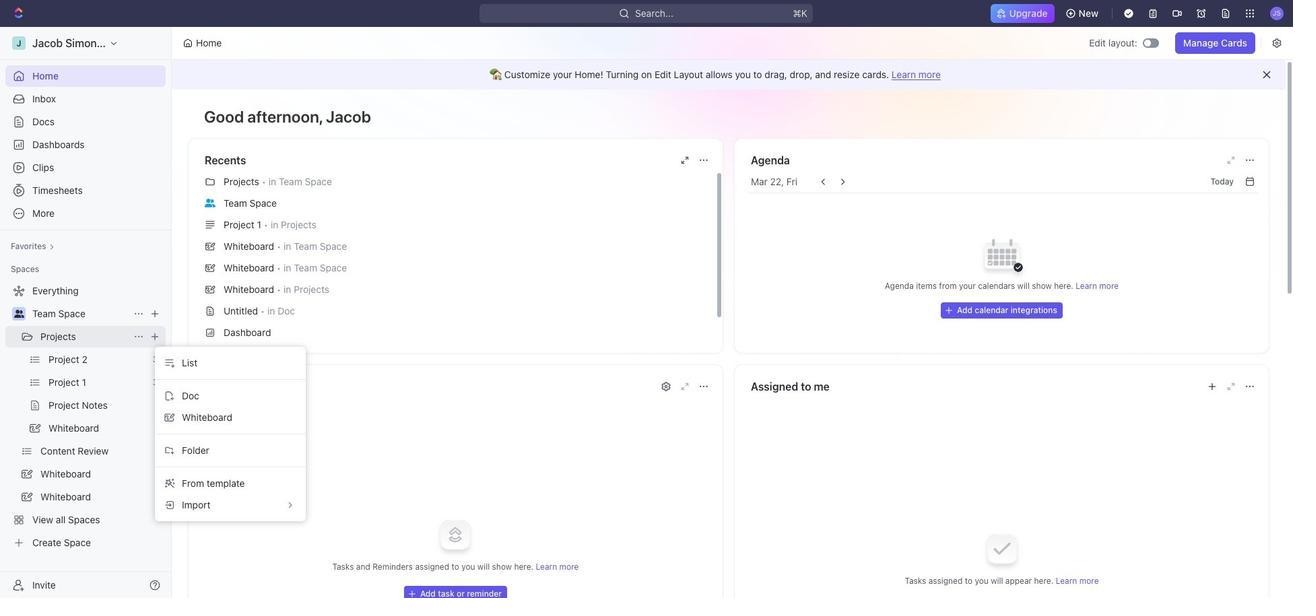 Task type: locate. For each thing, give the bounding box(es) containing it.
user group image
[[14, 310, 24, 318]]

alert
[[172, 60, 1286, 90]]

tree
[[5, 280, 166, 554]]

user group image
[[205, 199, 216, 207]]



Task type: vqa. For each thing, say whether or not it's contained in the screenshot.
off Image
no



Task type: describe. For each thing, give the bounding box(es) containing it.
tree inside sidebar "navigation"
[[5, 280, 166, 554]]

sidebar navigation
[[0, 27, 172, 598]]



